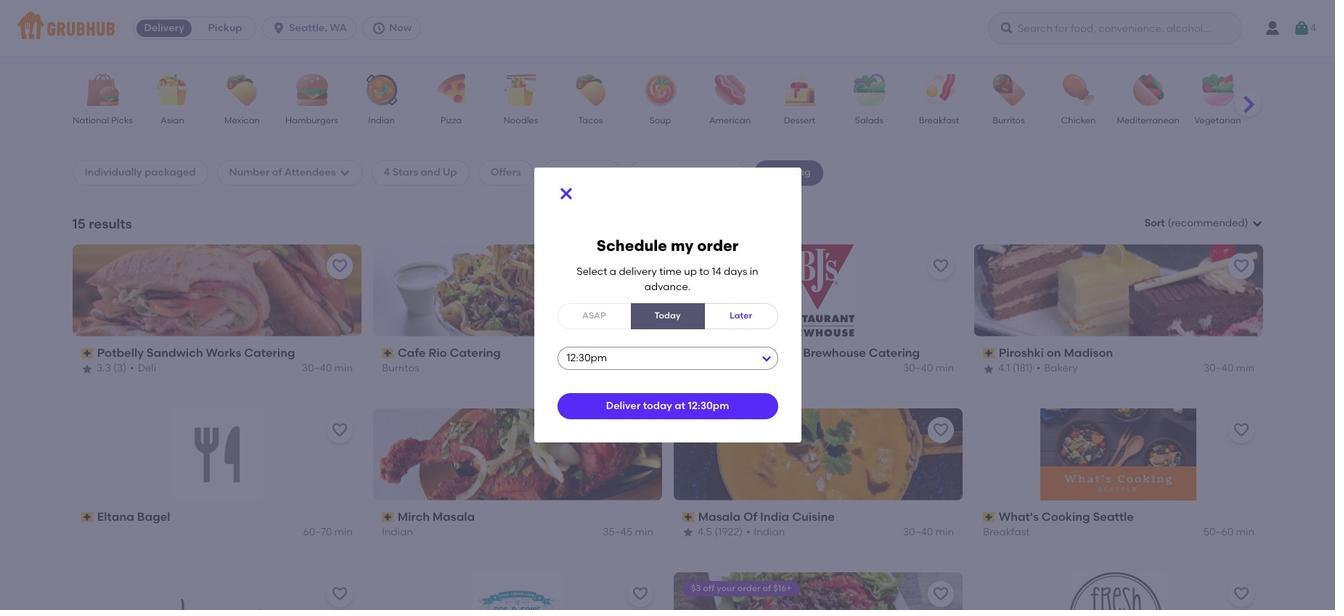 Task type: locate. For each thing, give the bounding box(es) containing it.
asian image
[[147, 74, 198, 106]]

0 vertical spatial 4
[[1310, 22, 1316, 34]]

star icon image left 4.5
[[682, 527, 694, 539]]

2 horizontal spatial star icon image
[[983, 363, 994, 375]]

indian
[[368, 115, 395, 126], [382, 527, 412, 539], [754, 527, 785, 539]]

subscription pass image for potbelly sandwich works catering
[[81, 349, 94, 359]]

indian down indian image
[[368, 115, 395, 126]]

0 horizontal spatial of
[[272, 166, 282, 179]]

national
[[73, 115, 109, 126]]

1 vertical spatial breakfast
[[983, 527, 1030, 539]]

order up 14
[[697, 237, 739, 255]]

0 horizontal spatial star icon image
[[81, 363, 93, 375]]

1 horizontal spatial 4
[[1310, 22, 1316, 34]]

cafe rio catering
[[397, 346, 500, 360]]

1 masala from the left
[[432, 510, 475, 524]]

american down bj's
[[682, 363, 730, 375]]

por-d-come thai fusion logo image
[[471, 572, 563, 611]]

main navigation navigation
[[0, 0, 1335, 57]]

indian image
[[356, 74, 407, 106]]

1 horizontal spatial star icon image
[[682, 527, 694, 539]]

• right (3)
[[130, 363, 134, 375]]

individually packaged
[[85, 166, 196, 179]]

vegetarian image
[[1192, 74, 1243, 106]]

$0 delivery
[[554, 166, 609, 179]]

0 horizontal spatial •
[[130, 363, 134, 375]]

vegetarian
[[1195, 115, 1241, 126]]

cooking
[[1041, 510, 1090, 524]]

0 horizontal spatial breakfast
[[919, 115, 959, 126]]

1 vertical spatial order
[[737, 583, 760, 594]]

today
[[654, 311, 681, 321]]

30–40 min for potbelly sandwich works catering
[[302, 363, 352, 375]]

• for piroshki
[[1036, 363, 1040, 375]]

a
[[610, 266, 616, 278]]

potbelly
[[97, 346, 143, 360]]

0 horizontal spatial masala
[[432, 510, 475, 524]]

star icon image for potbelly
[[81, 363, 93, 375]]

1 vertical spatial 4
[[384, 166, 390, 179]]

subscription pass image inside piroshki on madison link
[[983, 349, 995, 359]]

subscription pass image for what's cooking seattle
[[983, 513, 995, 523]]

0 vertical spatial order
[[697, 237, 739, 255]]

0 horizontal spatial delivery
[[144, 22, 184, 34]]

subscription pass image
[[983, 349, 995, 359], [81, 513, 94, 523]]

breakfast down 'breakfast' image in the top right of the page
[[919, 115, 959, 126]]

1 vertical spatial subscription pass image
[[81, 513, 94, 523]]

0 vertical spatial breakfast
[[919, 115, 959, 126]]

4.5 (1922)
[[697, 527, 742, 539]]

mediterranean
[[1117, 115, 1180, 126]]

0 vertical spatial subscription pass image
[[983, 349, 995, 359]]

what's cooking seattle logo image
[[1040, 408, 1197, 501]]

indian down masala of india cuisine
[[754, 527, 785, 539]]

delivery inside button
[[144, 22, 184, 34]]

deliver today at 12:30pm button
[[557, 393, 778, 420]]

subscription pass image inside potbelly sandwich works catering link
[[81, 349, 94, 359]]

american down american image
[[709, 115, 751, 126]]

(181)
[[1012, 363, 1032, 375]]

$8
[[712, 419, 722, 430]]

star icon image
[[81, 363, 93, 375], [983, 363, 994, 375], [682, 527, 694, 539]]

save this restaurant image
[[331, 258, 348, 275], [1232, 258, 1250, 275], [932, 422, 949, 439], [631, 586, 649, 603]]

stars
[[392, 166, 418, 179]]

35–45 min
[[602, 527, 653, 539]]

0 vertical spatial of
[[272, 166, 282, 179]]

number
[[229, 166, 270, 179]]

on
[[1046, 346, 1061, 360]]

masala
[[432, 510, 475, 524], [698, 510, 740, 524]]

in
[[750, 266, 758, 278]]

subscription pass image inside eltana bagel link
[[81, 513, 94, 523]]

now button
[[362, 17, 427, 40]]

min for mirch masala
[[635, 527, 653, 539]]

• for masala
[[746, 527, 750, 539]]

2 masala from the left
[[698, 510, 740, 524]]

•
[[130, 363, 134, 375], [1036, 363, 1040, 375], [746, 527, 750, 539]]

30–40
[[302, 363, 332, 375], [602, 363, 632, 375], [903, 363, 933, 375], [1203, 363, 1233, 375], [903, 527, 933, 539]]

advance.
[[644, 281, 691, 293]]

delivery left 'pickup'
[[144, 22, 184, 34]]

tacos image
[[565, 74, 616, 106]]

subscription pass image inside masala of india cuisine link
[[682, 513, 695, 523]]

today button
[[631, 303, 705, 330]]

and
[[421, 166, 440, 179]]

offers
[[490, 166, 521, 179]]

national picks
[[73, 115, 133, 126]]

of
[[272, 166, 282, 179], [762, 583, 771, 594]]

bagel
[[137, 510, 170, 524]]

save this restaurant image
[[631, 258, 649, 275], [932, 258, 949, 275], [331, 422, 348, 439], [631, 422, 649, 439], [1232, 422, 1250, 439], [331, 586, 348, 603], [932, 586, 949, 603], [1232, 586, 1250, 603]]

60–70
[[303, 527, 332, 539]]

deli
[[137, 363, 156, 375]]

pizza image
[[426, 74, 477, 106]]

min for potbelly sandwich works catering
[[334, 363, 352, 375]]

• right (181)
[[1036, 363, 1040, 375]]

burritos down cafe
[[382, 363, 419, 375]]

breakfast down the what's
[[983, 527, 1030, 539]]

min for what's cooking seattle
[[1236, 527, 1254, 539]]

deliver today at 12:30pm
[[606, 400, 729, 412]]

off
[[703, 583, 714, 594]]

1 horizontal spatial breakfast
[[983, 527, 1030, 539]]

subscription pass image for piroshki on madison
[[983, 349, 995, 359]]

1 horizontal spatial masala
[[698, 510, 740, 524]]

delivery
[[144, 22, 184, 34], [569, 166, 609, 179]]

eltana bagel link
[[81, 509, 352, 526]]

4 for 4
[[1310, 22, 1316, 34]]

subscription pass image inside "what's cooking seattle" link
[[983, 513, 995, 523]]

catering
[[766, 166, 811, 179], [244, 346, 295, 360], [449, 346, 500, 360], [868, 346, 920, 360]]

0 vertical spatial delivery
[[144, 22, 184, 34]]

star icon image left 4.1
[[983, 363, 994, 375]]

• down the of
[[746, 527, 750, 539]]

earn
[[691, 419, 710, 430]]

4 stars and up
[[384, 166, 457, 179]]

subscription pass image left the what's
[[983, 513, 995, 523]]

less
[[711, 166, 733, 179]]

order right your
[[737, 583, 760, 594]]

masala right mirch
[[432, 510, 475, 524]]

3.3
[[96, 363, 111, 375]]

30–40 min for cafe rio catering
[[602, 363, 653, 375]]

burritos
[[993, 115, 1025, 126], [382, 363, 419, 375]]

• deli
[[130, 363, 156, 375]]

delivery right $0
[[569, 166, 609, 179]]

2 horizontal spatial •
[[1036, 363, 1040, 375]]

30
[[642, 166, 655, 179]]

masala of india cuisine link
[[682, 509, 954, 526]]

pickup button
[[195, 17, 256, 40]]

piroshki on madison
[[998, 346, 1113, 360]]

1 horizontal spatial delivery
[[569, 166, 609, 179]]

masala inside mirch masala link
[[432, 510, 475, 524]]

60–70 min
[[303, 527, 352, 539]]

bj's restaurant & brewhouse catering
[[698, 346, 920, 360]]

subscription pass image left the of
[[682, 513, 695, 523]]

minutes
[[657, 166, 696, 179]]

1 vertical spatial of
[[762, 583, 771, 594]]

subscription pass image left potbelly
[[81, 349, 94, 359]]

restaurant
[[725, 346, 788, 360]]

min for masala of india cuisine
[[935, 527, 954, 539]]

salads
[[855, 115, 884, 126]]

0 vertical spatial burritos
[[993, 115, 1025, 126]]

chicken image
[[1053, 74, 1104, 106]]

american
[[709, 115, 751, 126], [682, 363, 730, 375]]

subscription pass image inside cafe rio catering link
[[382, 349, 394, 359]]

mirch masala
[[397, 510, 475, 524]]

subscription pass image
[[81, 349, 94, 359], [382, 349, 394, 359], [382, 513, 394, 523], [682, 513, 695, 523], [983, 513, 995, 523]]

of left the $16+
[[762, 583, 771, 594]]

breakfast image
[[914, 74, 964, 106]]

catering down the dessert
[[766, 166, 811, 179]]

0 horizontal spatial 4
[[384, 166, 390, 179]]

order
[[697, 237, 739, 255], [737, 583, 760, 594]]

subscription pass image left the eltana
[[81, 513, 94, 523]]

1 vertical spatial delivery
[[569, 166, 609, 179]]

1 vertical spatial american
[[682, 363, 730, 375]]

of right the number
[[272, 166, 282, 179]]

1 horizontal spatial •
[[746, 527, 750, 539]]

madison
[[1064, 346, 1113, 360]]

30–40 for potbelly sandwich works catering
[[302, 363, 332, 375]]

schedule
[[597, 237, 667, 255]]

star icon image for masala
[[682, 527, 694, 539]]

later
[[730, 311, 752, 321]]

subscription pass image inside mirch masala link
[[382, 513, 394, 523]]

0 horizontal spatial burritos
[[382, 363, 419, 375]]

subscription pass image left cafe
[[382, 349, 394, 359]]

subscription pass image left mirch
[[382, 513, 394, 523]]

0 horizontal spatial subscription pass image
[[81, 513, 94, 523]]

1 vertical spatial burritos
[[382, 363, 419, 375]]

seattle, wa
[[289, 22, 347, 34]]

subscription pass image left the 'piroshki'
[[983, 349, 995, 359]]

national picks image
[[77, 74, 128, 106]]

star icon image left '3.3'
[[81, 363, 93, 375]]

4.1 (181)
[[998, 363, 1032, 375]]

svg image
[[1293, 20, 1310, 37], [372, 21, 386, 36], [1000, 21, 1014, 36], [339, 167, 350, 179], [557, 185, 575, 203]]

4 inside button
[[1310, 22, 1316, 34]]

mexican image
[[217, 74, 268, 106]]

noodles
[[504, 115, 538, 126]]

catering right "rio"
[[449, 346, 500, 360]]

masala up 4.5 (1922)
[[698, 510, 740, 524]]

50–60
[[1203, 527, 1233, 539]]

$16+
[[773, 583, 791, 594]]

burritos down the burritos image
[[993, 115, 1025, 126]]

american image
[[705, 74, 755, 106]]

1 horizontal spatial subscription pass image
[[983, 349, 995, 359]]



Task type: describe. For each thing, give the bounding box(es) containing it.
burritos image
[[983, 74, 1034, 106]]

subscription pass image for mirch masala
[[382, 513, 394, 523]]

30 minutes or less
[[642, 166, 733, 179]]

30–40 for masala of india cuisine
[[903, 527, 933, 539]]

your
[[716, 583, 735, 594]]

pickup
[[208, 22, 242, 34]]

picks
[[111, 115, 133, 126]]

eltana bagel
[[97, 510, 170, 524]]

cafe rio catering link
[[382, 345, 653, 362]]

bakery
[[1044, 363, 1077, 375]]

min for cafe rio catering
[[635, 363, 653, 375]]

seattle, wa button
[[262, 17, 362, 40]]

svg image inside 4 button
[[1293, 20, 1310, 37]]

schedule my order
[[597, 237, 739, 255]]

mediterranean image
[[1123, 74, 1174, 106]]

attendees
[[284, 166, 336, 179]]

pizza
[[441, 115, 462, 126]]

deliver
[[606, 400, 641, 412]]

up
[[684, 266, 697, 278]]

&
[[791, 346, 800, 360]]

min for piroshki on madison
[[1236, 363, 1254, 375]]

salads image
[[844, 74, 895, 106]]

asap button
[[557, 303, 631, 330]]

piroshki
[[998, 346, 1044, 360]]

cuisine
[[792, 510, 834, 524]]

soup image
[[635, 74, 686, 106]]

bj's restaurant & brewhouse catering logo image
[[781, 245, 854, 337]]

dessert image
[[774, 74, 825, 106]]

masala inside masala of india cuisine link
[[698, 510, 740, 524]]

at
[[675, 400, 685, 412]]

4.1
[[998, 363, 1010, 375]]

delivery
[[619, 266, 657, 278]]

soup
[[649, 115, 671, 126]]

potbelly sandwich works catering link
[[81, 345, 352, 362]]

sandwich
[[146, 346, 203, 360]]

select
[[577, 266, 607, 278]]

$3
[[691, 583, 701, 594]]

15
[[72, 215, 86, 232]]

noodles image
[[495, 74, 546, 106]]

piroshki on madison link
[[983, 345, 1254, 362]]

time
[[659, 266, 682, 278]]

chicken
[[1061, 115, 1096, 126]]

up
[[443, 166, 457, 179]]

subscription pass image for cafe rio catering
[[382, 349, 394, 359]]

subscription pass image for masala of india cuisine
[[682, 513, 695, 523]]

damoori kitchen logo image
[[171, 572, 263, 611]]

catering right brewhouse
[[868, 346, 920, 360]]

• bakery
[[1036, 363, 1077, 375]]

what's
[[998, 510, 1038, 524]]

mirch
[[397, 510, 429, 524]]

bj's restaurant & brewhouse catering link
[[682, 345, 954, 362]]

star icon image for piroshki
[[983, 363, 994, 375]]

eltana bagel logo image
[[171, 408, 263, 501]]

catering right works
[[244, 346, 295, 360]]

30–40 min for piroshki on madison
[[1203, 363, 1254, 375]]

masala of india cuisine
[[698, 510, 834, 524]]

results
[[89, 215, 132, 232]]

30–40 min for masala of india cuisine
[[903, 527, 954, 539]]

svg image
[[272, 21, 286, 36]]

what's cooking seattle link
[[983, 509, 1254, 526]]

15 results
[[72, 215, 132, 232]]

tacos
[[578, 115, 603, 126]]

now
[[389, 22, 412, 34]]

svg image inside now "button"
[[372, 21, 386, 36]]

earn $8
[[691, 419, 722, 430]]

4 button
[[1293, 15, 1316, 41]]

35–45
[[602, 527, 632, 539]]

mexican
[[224, 115, 260, 126]]

14
[[712, 266, 721, 278]]

seattle
[[1093, 510, 1134, 524]]

india
[[760, 510, 789, 524]]

(3)
[[113, 363, 126, 375]]

30–40 for cafe rio catering
[[602, 363, 632, 375]]

of
[[743, 510, 757, 524]]

delivery button
[[134, 17, 195, 40]]

30–40 for piroshki on madison
[[1203, 363, 1233, 375]]

• indian
[[746, 527, 785, 539]]

fresh betty foods logo image
[[1069, 572, 1168, 611]]

mirch masala link
[[382, 509, 653, 526]]

number of attendees
[[229, 166, 336, 179]]

50–60 min
[[1203, 527, 1254, 539]]

asap
[[582, 311, 606, 321]]

individually
[[85, 166, 142, 179]]

• for potbelly
[[130, 363, 134, 375]]

1 horizontal spatial of
[[762, 583, 771, 594]]

0 vertical spatial american
[[709, 115, 751, 126]]

4 for 4 stars and up
[[384, 166, 390, 179]]

days
[[724, 266, 747, 278]]

1 horizontal spatial burritos
[[993, 115, 1025, 126]]

select a delivery time up to 14 days in advance.
[[577, 266, 758, 293]]

3.3 (3)
[[96, 363, 126, 375]]

indian down mirch
[[382, 527, 412, 539]]

today
[[643, 400, 672, 412]]

eltana
[[97, 510, 134, 524]]

rio
[[428, 346, 447, 360]]

my
[[671, 237, 694, 255]]

cafe
[[397, 346, 425, 360]]

$0
[[554, 166, 566, 179]]

(1922)
[[714, 527, 742, 539]]

hamburgers image
[[286, 74, 337, 106]]

what's cooking seattle
[[998, 510, 1134, 524]]

seattle,
[[289, 22, 327, 34]]

asian
[[161, 115, 184, 126]]

subscription pass image for eltana bagel
[[81, 513, 94, 523]]

bj's
[[698, 346, 722, 360]]

packaged
[[145, 166, 196, 179]]

wa
[[330, 22, 347, 34]]

later button
[[704, 303, 778, 330]]



Task type: vqa. For each thing, say whether or not it's contained in the screenshot.
the leftmost Washington link
no



